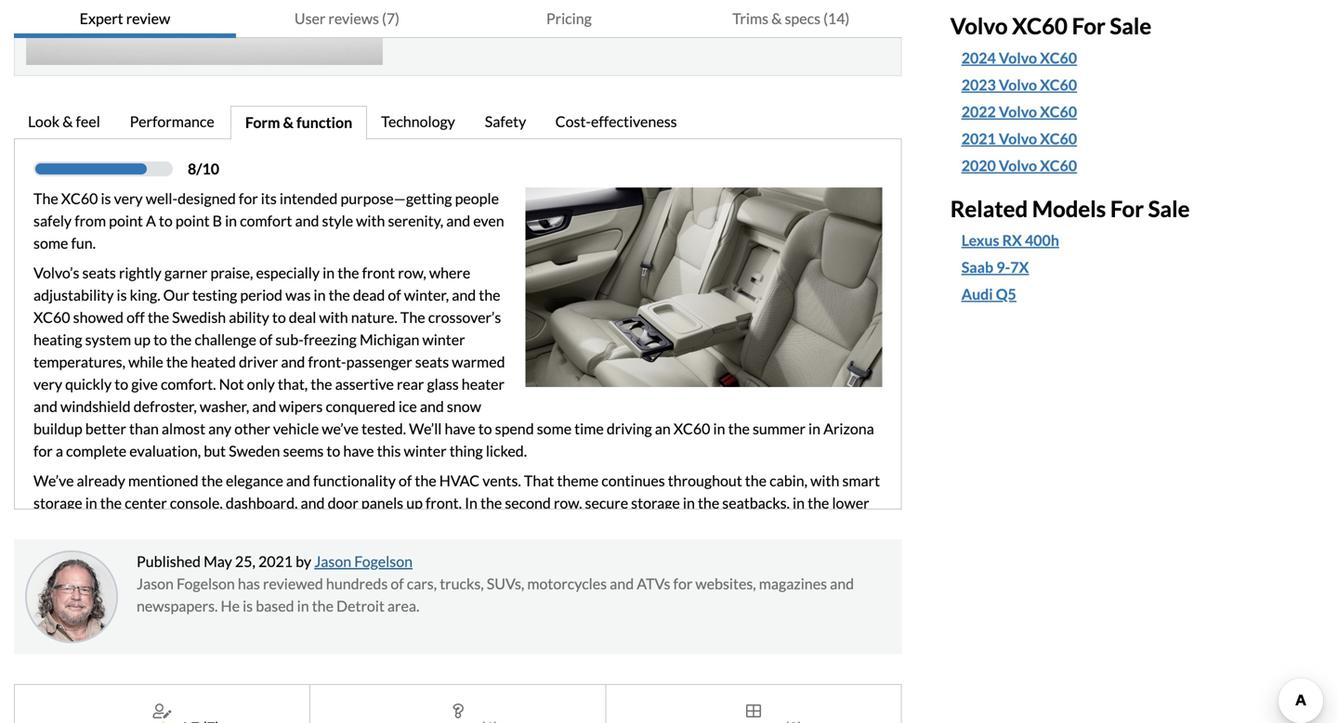 Task type: locate. For each thing, give the bounding box(es) containing it.
0 horizontal spatial very
[[33, 375, 62, 394]]

1 horizontal spatial with
[[356, 212, 385, 230]]

the up intuitive
[[808, 494, 829, 512]]

very inside we've already mentioned the elegance and functionality of the hvac vents. that theme continues throughout the cabin, with smart storage in the center console, dashboard, and door panels up front. in the second row, secure storage in the seatbacks, in the lower center console, in the door panels, and in the center armrest is very useful, and all of the controls for passengers are intuitive and glove-friendly (there's that swedish winter genius again).
[[435, 517, 464, 535]]

for right controls
[[654, 517, 673, 535]]

the up safely
[[33, 190, 58, 208]]

0 vertical spatial seats
[[82, 264, 116, 282]]

the
[[338, 264, 359, 282], [329, 286, 350, 304], [479, 286, 500, 304], [148, 309, 169, 327], [170, 331, 192, 349], [166, 353, 188, 371], [311, 375, 332, 394], [728, 420, 750, 438], [201, 472, 223, 490], [415, 472, 436, 490], [745, 472, 767, 490], [100, 494, 122, 512], [480, 494, 502, 512], [698, 494, 719, 512], [808, 494, 829, 512], [149, 517, 171, 535], [298, 517, 319, 535], [573, 517, 595, 535], [312, 597, 334, 616]]

1 vertical spatial winter
[[404, 442, 447, 460]]

pricing tab
[[458, 0, 680, 38]]

to up while
[[153, 331, 167, 349]]

lexus rx 400h saab 9-7x audi q5
[[961, 232, 1059, 304]]

2021 volvo xc60 test drive review summaryimage image
[[26, 0, 383, 65]]

the down 'secure'
[[573, 517, 595, 535]]

passengers
[[676, 517, 749, 535]]

driving
[[607, 420, 652, 438]]

heating
[[33, 331, 82, 349]]

the xc60 is very well-designed for its intended purpose—getting people safely from point a to point b in comfort and style with serenity, and even some fun.
[[33, 190, 504, 252]]

deal
[[289, 309, 316, 327]]

people
[[455, 190, 499, 208]]

9-
[[996, 258, 1010, 277]]

& inside tab
[[771, 9, 782, 27]]

tested.
[[361, 420, 406, 438]]

newspapers.
[[137, 597, 218, 616]]

0 vertical spatial row,
[[398, 264, 426, 282]]

1 vertical spatial row,
[[554, 494, 582, 512]]

for right "atvs"
[[673, 575, 693, 593]]

2 horizontal spatial with
[[810, 472, 839, 490]]

0 vertical spatial have
[[445, 420, 475, 438]]

row, down theme
[[554, 494, 582, 512]]

and right magazines
[[830, 575, 854, 593]]

tab panel
[[14, 138, 902, 559]]

in up intuitive
[[793, 494, 805, 512]]

0 horizontal spatial fogelson
[[177, 575, 235, 593]]

our
[[163, 286, 189, 304]]

0 vertical spatial tab list
[[14, 0, 902, 38]]

point left a
[[109, 212, 143, 230]]

of up the "driver"
[[259, 331, 273, 349]]

with up 'freezing'
[[319, 309, 348, 327]]

praise,
[[210, 264, 253, 282]]

intuitive
[[776, 517, 830, 535]]

and left "atvs"
[[610, 575, 634, 593]]

any
[[208, 420, 231, 438]]

rx
[[1002, 232, 1022, 250]]

0 horizontal spatial have
[[343, 442, 374, 460]]

1 horizontal spatial point
[[175, 212, 210, 230]]

with inside we've already mentioned the elegance and functionality of the hvac vents. that theme continues throughout the cabin, with smart storage in the center console, dashboard, and door panels up front. in the second row, secure storage in the seatbacks, in the lower center console, in the door panels, and in the center armrest is very useful, and all of the controls for passengers are intuitive and glove-friendly (there's that swedish winter genius again).
[[810, 472, 839, 490]]

have down snow
[[445, 420, 475, 438]]

jason fogelson link
[[314, 553, 413, 571]]

assertive
[[335, 375, 394, 394]]

front-
[[308, 353, 346, 371]]

0 vertical spatial door
[[328, 494, 358, 512]]

volvo right 2023
[[999, 76, 1037, 94]]

audi
[[961, 285, 993, 304]]

door down functionality
[[328, 494, 358, 512]]

1 vertical spatial console,
[[79, 517, 132, 535]]

1 vertical spatial sale
[[1148, 195, 1190, 222]]

for inside we've already mentioned the elegance and functionality of the hvac vents. that theme continues throughout the cabin, with smart storage in the center console, dashboard, and door panels up front. in the second row, secure storage in the seatbacks, in the lower center console, in the door panels, and in the center armrest is very useful, and all of the controls for passengers are intuitive and glove-friendly (there's that swedish winter genius again).
[[654, 517, 673, 535]]

comfort
[[240, 212, 292, 230]]

some
[[33, 234, 68, 252], [537, 420, 572, 438]]

2021 left the "by"
[[258, 553, 293, 571]]

very down the temperatures,
[[33, 375, 62, 394]]

2021 inside published may 25, 2021 by jason fogelson jason fogelson has reviewed hundreds of cars, trucks, suvs, motorcycles and atvs for websites, magazines and newspapers. he is based in the detroit area.
[[258, 553, 293, 571]]

sweden
[[229, 442, 280, 460]]

of
[[388, 286, 401, 304], [259, 331, 273, 349], [399, 472, 412, 490], [557, 517, 570, 535], [391, 575, 404, 593]]

the down winter,
[[400, 309, 425, 327]]

2 vertical spatial with
[[810, 472, 839, 490]]

2 vertical spatial winter
[[265, 539, 308, 557]]

1 vertical spatial the
[[400, 309, 425, 327]]

0 horizontal spatial for
[[1072, 13, 1106, 39]]

1 horizontal spatial fogelson
[[354, 553, 413, 571]]

safety
[[485, 112, 526, 131]]

some inside volvo's seats rightly garner praise, especially in the front row, where adjustability is king. our testing period was in the dead of winter, and the xc60 showed off the swedish ability to deal with nature. the crossover's heating system up to the challenge of sub-freezing michigan winter temperatures, while the heated driver and front-passenger seats warmed very quickly to give comfort. not only that, the assertive rear glass heater and windshield defroster, washer, and wipers conquered ice and snow buildup better than almost any other vehicle we've tested. we'll have to spend some time driving an xc60 in the summer in arizona for a complete evaluation, but sweden seems to have this winter thing licked.
[[537, 420, 572, 438]]

1 vertical spatial swedish
[[208, 539, 262, 557]]

0 horizontal spatial jason
[[137, 575, 174, 593]]

0 horizontal spatial 2021
[[258, 553, 293, 571]]

and down seems
[[286, 472, 310, 490]]

of right dead
[[388, 286, 401, 304]]

the up comfort.
[[166, 353, 188, 371]]

fogelson up hundreds
[[354, 553, 413, 571]]

sale for related models for sale
[[1148, 195, 1190, 222]]

winter up reviewed at the left bottom of the page
[[265, 539, 308, 557]]

point left b
[[175, 212, 210, 230]]

3 tab list from the top
[[14, 685, 902, 724]]

25,
[[235, 553, 255, 571]]

king.
[[130, 286, 160, 304]]

from
[[75, 212, 106, 230]]

performance tab
[[116, 106, 230, 140]]

related
[[950, 195, 1028, 222]]

while
[[128, 353, 163, 371]]

0 vertical spatial some
[[33, 234, 68, 252]]

the up seatbacks,
[[745, 472, 767, 490]]

(14)
[[823, 9, 850, 27]]

1 horizontal spatial door
[[328, 494, 358, 512]]

tab list
[[14, 0, 902, 38], [14, 106, 902, 140], [14, 685, 902, 724]]

is up from
[[101, 190, 111, 208]]

in right especially
[[323, 264, 335, 282]]

center up glove-
[[33, 517, 76, 535]]

1 vertical spatial for
[[1110, 195, 1144, 222]]

up left front.
[[406, 494, 423, 512]]

th large image
[[746, 704, 761, 719]]

comfort.
[[161, 375, 216, 394]]

1 horizontal spatial storage
[[631, 494, 680, 512]]

1 vertical spatial 2021
[[258, 553, 293, 571]]

1 horizontal spatial have
[[445, 420, 475, 438]]

to
[[159, 212, 173, 230], [272, 309, 286, 327], [153, 331, 167, 349], [115, 375, 128, 394], [478, 420, 492, 438], [327, 442, 340, 460]]

panels,
[[208, 517, 253, 535]]

some down safely
[[33, 234, 68, 252]]

in inside published may 25, 2021 by jason fogelson jason fogelson has reviewed hundreds of cars, trucks, suvs, motorcycles and atvs for websites, magazines and newspapers. he is based in the detroit area.
[[297, 597, 309, 616]]

look & feel
[[28, 112, 100, 131]]

cost-
[[555, 112, 591, 131]]

1 vertical spatial tab list
[[14, 106, 902, 140]]

0 horizontal spatial &
[[62, 112, 73, 131]]

to left deal
[[272, 309, 286, 327]]

form & function
[[245, 113, 352, 131]]

console, down mentioned
[[170, 494, 223, 512]]

1 horizontal spatial some
[[537, 420, 572, 438]]

of up area.
[[391, 575, 404, 593]]

storage down we've
[[33, 494, 82, 512]]

1 tab list from the top
[[14, 0, 902, 38]]

volvo's seats rightly garner praise, especially in the front row, where adjustability is king. our testing period was in the dead of winter, and the xc60 showed off the swedish ability to deal with nature. the crossover's heating system up to the challenge of sub-freezing michigan winter temperatures, while the heated driver and front-passenger seats warmed very quickly to give comfort. not only that, the assertive rear glass heater and windshield defroster, washer, and wipers conquered ice and snow buildup better than almost any other vehicle we've tested. we'll have to spend some time driving an xc60 in the summer in arizona for a complete evaluation, but sweden seems to have this winter thing licked.
[[33, 264, 874, 460]]

rightly
[[119, 264, 162, 282]]

suvs,
[[487, 575, 524, 593]]

the left front
[[338, 264, 359, 282]]

2020 volvo xc60 link up the related
[[961, 155, 1077, 177]]

row,
[[398, 264, 426, 282], [554, 494, 582, 512]]

0 vertical spatial swedish
[[172, 309, 226, 327]]

with inside the xc60 is very well-designed for its intended purpose—getting people safely from point a to point b in comfort and style with serenity, and even some fun.
[[356, 212, 385, 230]]

0 vertical spatial for
[[1072, 13, 1106, 39]]

1 horizontal spatial for
[[1110, 195, 1144, 222]]

seats up glass
[[415, 353, 449, 371]]

expert
[[80, 9, 123, 27]]

1 horizontal spatial seats
[[415, 353, 449, 371]]

1 horizontal spatial the
[[400, 309, 425, 327]]

& left the 'feel'
[[62, 112, 73, 131]]

to right a
[[159, 212, 173, 230]]

console, up friendly
[[79, 517, 132, 535]]

the up genius
[[298, 517, 319, 535]]

1 horizontal spatial up
[[406, 494, 423, 512]]

is inside volvo's seats rightly garner praise, especially in the front row, where adjustability is king. our testing period was in the dead of winter, and the xc60 showed off the swedish ability to deal with nature. the crossover's heating system up to the challenge of sub-freezing michigan winter temperatures, while the heated driver and front-passenger seats warmed very quickly to give comfort. not only that, the assertive rear glass heater and windshield defroster, washer, and wipers conquered ice and snow buildup better than almost any other vehicle we've tested. we'll have to spend some time driving an xc60 in the summer in arizona for a complete evaluation, but sweden seems to have this winter thing licked.
[[117, 286, 127, 304]]

2 tab list from the top
[[14, 106, 902, 140]]

in down dashboard,
[[283, 517, 295, 535]]

2 horizontal spatial &
[[771, 9, 782, 27]]

1 vertical spatial door
[[174, 517, 205, 535]]

serenity,
[[388, 212, 443, 230]]

very left well-
[[114, 190, 143, 208]]

1 horizontal spatial 2021
[[961, 130, 996, 148]]

1 vertical spatial very
[[33, 375, 62, 394]]

motorcycles
[[527, 575, 607, 593]]

2 vertical spatial very
[[435, 517, 464, 535]]

is left king.
[[117, 286, 127, 304]]

seats down fun.
[[82, 264, 116, 282]]

expert review tab
[[14, 0, 236, 38]]

0 horizontal spatial the
[[33, 190, 58, 208]]

an
[[655, 420, 671, 438]]

some left time
[[537, 420, 572, 438]]

garner
[[164, 264, 208, 282]]

1 horizontal spatial &
[[283, 113, 294, 131]]

center down mentioned
[[125, 494, 167, 512]]

0 vertical spatial very
[[114, 190, 143, 208]]

0 horizontal spatial row,
[[398, 264, 426, 282]]

very
[[114, 190, 143, 208], [33, 375, 62, 394], [435, 517, 464, 535]]

jason right the "by"
[[314, 553, 351, 571]]

1 horizontal spatial center
[[125, 494, 167, 512]]

2 storage from the left
[[631, 494, 680, 512]]

1 horizontal spatial console,
[[170, 494, 223, 512]]

volvo up 2024
[[950, 13, 1008, 39]]

and down only
[[252, 398, 276, 416]]

have down we've
[[343, 442, 374, 460]]

and
[[295, 212, 319, 230], [446, 212, 470, 230], [452, 286, 476, 304], [281, 353, 305, 371], [33, 398, 58, 416], [252, 398, 276, 416], [420, 398, 444, 416], [286, 472, 310, 490], [301, 494, 325, 512], [256, 517, 280, 535], [512, 517, 536, 535], [833, 517, 857, 535], [610, 575, 634, 593], [830, 575, 854, 593]]

intended
[[280, 190, 338, 208]]

thing
[[449, 442, 483, 460]]

models
[[1032, 195, 1106, 222]]

jason down published
[[137, 575, 174, 593]]

is down front.
[[422, 517, 432, 535]]

warmed
[[452, 353, 505, 371]]

form & function tab
[[230, 106, 367, 140]]

winter
[[422, 331, 465, 349], [404, 442, 447, 460], [265, 539, 308, 557]]

row, up winter,
[[398, 264, 426, 282]]

for left the its
[[239, 190, 258, 208]]

secure
[[585, 494, 628, 512]]

2024 volvo xc60 link
[[961, 47, 1306, 69], [961, 47, 1077, 69]]

0 vertical spatial with
[[356, 212, 385, 230]]

swedish down panels,
[[208, 539, 262, 557]]

0 horizontal spatial point
[[109, 212, 143, 230]]

door up that
[[174, 517, 205, 535]]

friendly
[[73, 539, 124, 557]]

&
[[771, 9, 782, 27], [62, 112, 73, 131], [283, 113, 294, 131]]

swedish down testing
[[172, 309, 226, 327]]

is
[[101, 190, 111, 208], [117, 286, 127, 304], [422, 517, 432, 535], [243, 597, 253, 616]]

1 vertical spatial some
[[537, 420, 572, 438]]

sale for volvo xc60 for sale
[[1110, 13, 1151, 39]]

well-
[[146, 190, 178, 208]]

in up throughout
[[713, 420, 725, 438]]

up up while
[[134, 331, 151, 349]]

winter down crossover's
[[422, 331, 465, 349]]

0 vertical spatial 2021
[[961, 130, 996, 148]]

sale
[[1110, 13, 1151, 39], [1148, 195, 1190, 222]]

with right style
[[356, 212, 385, 230]]

that
[[524, 472, 554, 490]]

2024
[[961, 49, 996, 67]]

the inside the xc60 is very well-designed for its intended purpose—getting people safely from point a to point b in comfort and style with serenity, and even some fun.
[[33, 190, 58, 208]]

0 vertical spatial sale
[[1110, 13, 1151, 39]]

b
[[212, 212, 222, 230]]

0 horizontal spatial some
[[33, 234, 68, 252]]

1 storage from the left
[[33, 494, 82, 512]]

winter down we'll
[[404, 442, 447, 460]]

storage
[[33, 494, 82, 512], [631, 494, 680, 512]]

center up genius
[[322, 517, 364, 535]]

to up "thing"
[[478, 420, 492, 438]]

1 vertical spatial fogelson
[[177, 575, 235, 593]]

2024 volvo xc60 2023 volvo xc60 2022 volvo xc60 2021 volvo xc60 2020 volvo xc60
[[961, 49, 1077, 175]]

1 vertical spatial with
[[319, 309, 348, 327]]

1 vertical spatial up
[[406, 494, 423, 512]]

jason
[[314, 553, 351, 571], [137, 575, 174, 593]]

1 vertical spatial have
[[343, 442, 374, 460]]

7x
[[1010, 258, 1029, 277]]

2 vertical spatial tab list
[[14, 685, 902, 724]]

safely
[[33, 212, 72, 230]]

0 horizontal spatial with
[[319, 309, 348, 327]]

storage down continues at bottom left
[[631, 494, 680, 512]]

for inside published may 25, 2021 by jason fogelson jason fogelson has reviewed hundreds of cars, trucks, suvs, motorcycles and atvs for websites, magazines and newspapers. he is based in the detroit area.
[[673, 575, 693, 593]]

is inside we've already mentioned the elegance and functionality of the hvac vents. that theme continues throughout the cabin, with smart storage in the center console, dashboard, and door panels up front. in the second row, secure storage in the seatbacks, in the lower center console, in the door panels, and in the center armrest is very useful, and all of the controls for passengers are intuitive and glove-friendly (there's that swedish winter genius again).
[[422, 517, 432, 535]]

reviews count element
[[202, 717, 220, 724]]

almost
[[162, 420, 205, 438]]

performance
[[130, 112, 214, 131]]

0 vertical spatial winter
[[422, 331, 465, 349]]

0 vertical spatial jason
[[314, 553, 351, 571]]

tab panel containing 8
[[14, 138, 902, 559]]

is inside the xc60 is very well-designed for its intended purpose—getting people safely from point a to point b in comfort and style with serenity, and even some fun.
[[101, 190, 111, 208]]

0 horizontal spatial center
[[33, 517, 76, 535]]

he
[[221, 597, 240, 616]]

trims & specs (14) tab
[[680, 0, 902, 38]]

2021 inside 2024 volvo xc60 2023 volvo xc60 2022 volvo xc60 2021 volvo xc60 2020 volvo xc60
[[961, 130, 996, 148]]

volvo right 2022 in the right of the page
[[999, 103, 1037, 121]]

ice
[[398, 398, 417, 416]]

jason fogelson automotive journalist image
[[25, 551, 118, 644]]

door
[[328, 494, 358, 512], [174, 517, 205, 535]]

for inside the xc60 is very well-designed for its intended purpose—getting people safely from point a to point b in comfort and style with serenity, and even some fun.
[[239, 190, 258, 208]]

1 vertical spatial seats
[[415, 353, 449, 371]]

fogelson down may
[[177, 575, 235, 593]]

in inside the xc60 is very well-designed for its intended purpose—getting people safely from point a to point b in comfort and style with serenity, and even some fun.
[[225, 212, 237, 230]]

tab list containing look & feel
[[14, 106, 902, 140]]

technology tab
[[367, 106, 471, 140]]

in right b
[[225, 212, 237, 230]]

user reviews (7)
[[294, 9, 399, 27]]

0 horizontal spatial storage
[[33, 494, 82, 512]]

0 vertical spatial the
[[33, 190, 58, 208]]

evaluation,
[[129, 442, 201, 460]]

seatbacks,
[[722, 494, 790, 512]]

volvo right 2020
[[999, 156, 1037, 175]]

0 vertical spatial up
[[134, 331, 151, 349]]

reviews
[[328, 9, 379, 27]]

2 horizontal spatial very
[[435, 517, 464, 535]]

driver
[[239, 353, 278, 371]]

1 horizontal spatial row,
[[554, 494, 582, 512]]

& right form
[[283, 113, 294, 131]]

the down already
[[100, 494, 122, 512]]

very down front.
[[435, 517, 464, 535]]

sub-
[[275, 331, 304, 349]]

1 horizontal spatial very
[[114, 190, 143, 208]]

0 horizontal spatial up
[[134, 331, 151, 349]]

and down people
[[446, 212, 470, 230]]

& left 'specs'
[[771, 9, 782, 27]]

up inside volvo's seats rightly garner praise, especially in the front row, where adjustability is king. our testing period was in the dead of winter, and the xc60 showed off the swedish ability to deal with nature. the crossover's heating system up to the challenge of sub-freezing michigan winter temperatures, while the heated driver and front-passenger seats warmed very quickly to give comfort. not only that, the assertive rear glass heater and windshield defroster, washer, and wipers conquered ice and snow buildup better than almost any other vehicle we've tested. we'll have to spend some time driving an xc60 in the summer in arizona for a complete evaluation, but sweden seems to have this winter thing licked.
[[134, 331, 151, 349]]



Task type: describe. For each thing, give the bounding box(es) containing it.
to left the give
[[115, 375, 128, 394]]

this
[[377, 442, 401, 460]]

winter inside we've already mentioned the elegance and functionality of the hvac vents. that theme continues throughout the cabin, with smart storage in the center console, dashboard, and door panels up front. in the second row, secure storage in the seatbacks, in the lower center console, in the door panels, and in the center armrest is very useful, and all of the controls for passengers are intuitive and glove-friendly (there's that swedish winter genius again).
[[265, 539, 308, 557]]

already
[[77, 472, 125, 490]]

2 horizontal spatial center
[[322, 517, 364, 535]]

and up crossover's
[[452, 286, 476, 304]]

saab
[[961, 258, 993, 277]]

some inside the xc60 is very well-designed for its intended purpose—getting people safely from point a to point b in comfort and style with serenity, and even some fun.
[[33, 234, 68, 252]]

rear
[[397, 375, 424, 394]]

1 point from the left
[[109, 212, 143, 230]]

seems
[[283, 442, 324, 460]]

atvs
[[637, 575, 670, 593]]

& for trims
[[771, 9, 782, 27]]

0 vertical spatial fogelson
[[354, 553, 413, 571]]

the right "in" on the bottom left of page
[[480, 494, 502, 512]]

and up that,
[[281, 353, 305, 371]]

audi q5 link
[[961, 284, 1016, 306]]

the down throughout
[[698, 494, 719, 512]]

hvac
[[439, 472, 480, 490]]

2 point from the left
[[175, 212, 210, 230]]

based
[[256, 597, 294, 616]]

snow
[[447, 398, 481, 416]]

for for models
[[1110, 195, 1144, 222]]

was
[[285, 286, 311, 304]]

pricing
[[546, 9, 592, 27]]

windshield
[[60, 398, 131, 416]]

the up crossover's
[[479, 286, 500, 304]]

saab 9-7x link
[[961, 257, 1029, 279]]

continues
[[601, 472, 665, 490]]

front
[[362, 264, 395, 282]]

cost-effectiveness
[[555, 112, 677, 131]]

quickly
[[65, 375, 112, 394]]

the down front-
[[311, 375, 332, 394]]

we've
[[33, 472, 74, 490]]

by
[[296, 553, 311, 571]]

that,
[[278, 375, 308, 394]]

is inside published may 25, 2021 by jason fogelson jason fogelson has reviewed hundreds of cars, trucks, suvs, motorcycles and atvs for websites, magazines and newspapers. he is based in the detroit area.
[[243, 597, 253, 616]]

glass
[[427, 375, 459, 394]]

to inside the xc60 is very well-designed for its intended purpose—getting people safely from point a to point b in comfort and style with serenity, and even some fun.
[[159, 212, 173, 230]]

especially
[[256, 264, 320, 282]]

2022
[[961, 103, 996, 121]]

that
[[178, 539, 205, 557]]

again).
[[356, 539, 398, 557]]

defroster,
[[134, 398, 197, 416]]

where
[[429, 264, 470, 282]]

area.
[[387, 597, 419, 616]]

row, inside volvo's seats rightly garner praise, especially in the front row, where adjustability is king. our testing period was in the dead of winter, and the xc60 showed off the swedish ability to deal with nature. the crossover's heating system up to the challenge of sub-freezing michigan winter temperatures, while the heated driver and front-passenger seats warmed very quickly to give comfort. not only that, the assertive rear glass heater and windshield defroster, washer, and wipers conquered ice and snow buildup better than almost any other vehicle we've tested. we'll have to spend some time driving an xc60 in the summer in arizona for a complete evaluation, but sweden seems to have this winter thing licked.
[[398, 264, 426, 282]]

for for xc60
[[1072, 13, 1106, 39]]

swedish inside we've already mentioned the elegance and functionality of the hvac vents. that theme continues throughout the cabin, with smart storage in the center console, dashboard, and door panels up front. in the second row, secure storage in the seatbacks, in the lower center console, in the door panels, and in the center armrest is very useful, and all of the controls for passengers are intuitive and glove-friendly (there's that swedish winter genius again).
[[208, 539, 262, 557]]

genius
[[311, 539, 353, 557]]

dead
[[353, 286, 385, 304]]

in right was
[[314, 286, 326, 304]]

user edit image
[[153, 704, 172, 719]]

in down already
[[85, 494, 97, 512]]

the inside volvo's seats rightly garner praise, especially in the front row, where adjustability is king. our testing period was in the dead of winter, and the xc60 showed off the swedish ability to deal with nature. the crossover's heating system up to the challenge of sub-freezing michigan winter temperatures, while the heated driver and front-passenger seats warmed very quickly to give comfort. not only that, the assertive rear glass heater and windshield defroster, washer, and wipers conquered ice and snow buildup better than almost any other vehicle we've tested. we'll have to spend some time driving an xc60 in the summer in arizona for a complete evaluation, but sweden seems to have this winter thing licked.
[[400, 309, 425, 327]]

give
[[131, 375, 158, 394]]

questions count element
[[481, 717, 498, 724]]

with inside volvo's seats rightly garner praise, especially in the front row, where adjustability is king. our testing period was in the dead of winter, and the xc60 showed off the swedish ability to deal with nature. the crossover's heating system up to the challenge of sub-freezing michigan winter temperatures, while the heated driver and front-passenger seats warmed very quickly to give comfort. not only that, the assertive rear glass heater and windshield defroster, washer, and wipers conquered ice and snow buildup better than almost any other vehicle we've tested. we'll have to spend some time driving an xc60 in the summer in arizona for a complete evaluation, but sweden seems to have this winter thing licked.
[[319, 309, 348, 327]]

volvo right 2024
[[999, 49, 1037, 67]]

panels
[[361, 494, 403, 512]]

volvo up the related
[[999, 130, 1037, 148]]

2023
[[961, 76, 996, 94]]

q5
[[996, 285, 1016, 304]]

comparisons count element
[[785, 717, 802, 724]]

related models for sale
[[950, 195, 1190, 222]]

(7)
[[382, 9, 399, 27]]

tab list containing expert review
[[14, 0, 902, 38]]

and down the intended on the top left
[[295, 212, 319, 230]]

a
[[146, 212, 156, 230]]

the up the heated
[[170, 331, 192, 349]]

of inside published may 25, 2021 by jason fogelson jason fogelson has reviewed hundreds of cars, trucks, suvs, motorcycles and atvs for websites, magazines and newspapers. he is based in the detroit area.
[[391, 575, 404, 593]]

fun.
[[71, 234, 96, 252]]

reviewed
[[263, 575, 323, 593]]

lexus rx 400h link
[[961, 230, 1059, 252]]

question image
[[452, 704, 464, 719]]

the left dead
[[329, 286, 350, 304]]

cars,
[[407, 575, 437, 593]]

the down but at the bottom left
[[201, 472, 223, 490]]

summer
[[753, 420, 806, 438]]

swedish inside volvo's seats rightly garner praise, especially in the front row, where adjustability is king. our testing period was in the dead of winter, and the xc60 showed off the swedish ability to deal with nature. the crossover's heating system up to the challenge of sub-freezing michigan winter temperatures, while the heated driver and front-passenger seats warmed very quickly to give comfort. not only that, the assertive rear glass heater and windshield defroster, washer, and wipers conquered ice and snow buildup better than almost any other vehicle we've tested. we'll have to spend some time driving an xc60 in the summer in arizona for a complete evaluation, but sweden seems to have this winter thing licked.
[[172, 309, 226, 327]]

arizona
[[823, 420, 874, 438]]

in up (there's
[[134, 517, 147, 535]]

0 horizontal spatial seats
[[82, 264, 116, 282]]

spend
[[495, 420, 534, 438]]

2020 volvo xc60 link up 'related models for sale'
[[961, 155, 1306, 177]]

the left summer
[[728, 420, 750, 438]]

published
[[137, 553, 201, 571]]

its
[[261, 190, 277, 208]]

other
[[234, 420, 270, 438]]

nature.
[[351, 309, 398, 327]]

the inside published may 25, 2021 by jason fogelson jason fogelson has reviewed hundreds of cars, trucks, suvs, motorcycles and atvs for websites, magazines and newspapers. he is based in the detroit area.
[[312, 597, 334, 616]]

buildup
[[33, 420, 82, 438]]

published may 25, 2021 by jason fogelson jason fogelson has reviewed hundreds of cars, trucks, suvs, motorcycles and atvs for websites, magazines and newspapers. he is based in the detroit area.
[[137, 553, 854, 616]]

0 horizontal spatial door
[[174, 517, 205, 535]]

are
[[752, 517, 773, 535]]

& for form
[[283, 113, 294, 131]]

form
[[245, 113, 280, 131]]

row, inside we've already mentioned the elegance and functionality of the hvac vents. that theme continues throughout the cabin, with smart storage in the center console, dashboard, and door panels up front. in the second row, secure storage in the seatbacks, in the lower center console, in the door panels, and in the center armrest is very useful, and all of the controls for passengers are intuitive and glove-friendly (there's that swedish winter genius again).
[[554, 494, 582, 512]]

and down 'lower' on the bottom
[[833, 517, 857, 535]]

very inside the xc60 is very well-designed for its intended purpose—getting people safely from point a to point b in comfort and style with serenity, and even some fun.
[[114, 190, 143, 208]]

in down throughout
[[683, 494, 695, 512]]

xc60 inside the xc60 is very well-designed for its intended purpose—getting people safely from point a to point b in comfort and style with serenity, and even some fun.
[[61, 190, 98, 208]]

the right 'off'
[[148, 309, 169, 327]]

not
[[219, 375, 244, 394]]

up inside we've already mentioned the elegance and functionality of the hvac vents. that theme continues throughout the cabin, with smart storage in the center console, dashboard, and door panels up front. in the second row, secure storage in the seatbacks, in the lower center console, in the door panels, and in the center armrest is very useful, and all of the controls for passengers are intuitive and glove-friendly (there's that swedish winter genius again).
[[406, 494, 423, 512]]

& for look
[[62, 112, 73, 131]]

and up buildup on the left of the page
[[33, 398, 58, 416]]

lower
[[832, 494, 869, 512]]

of up panels in the left bottom of the page
[[399, 472, 412, 490]]

and left "all"
[[512, 517, 536, 535]]

look & feel tab
[[14, 106, 116, 140]]

the up front.
[[415, 472, 436, 490]]

8
[[188, 160, 196, 178]]

user
[[294, 9, 326, 27]]

volvo's
[[33, 264, 79, 282]]

useful,
[[466, 517, 509, 535]]

for inside volvo's seats rightly garner praise, especially in the front row, where adjustability is king. our testing period was in the dead of winter, and the xc60 showed off the swedish ability to deal with nature. the crossover's heating system up to the challenge of sub-freezing michigan winter temperatures, while the heated driver and front-passenger seats warmed very quickly to give comfort. not only that, the assertive rear glass heater and windshield defroster, washer, and wipers conquered ice and snow buildup better than almost any other vehicle we've tested. we'll have to spend some time driving an xc60 in the summer in arizona for a complete evaluation, but sweden seems to have this winter thing licked.
[[33, 442, 53, 460]]

look
[[28, 112, 60, 131]]

feel
[[76, 112, 100, 131]]

to down we've
[[327, 442, 340, 460]]

purpose—getting
[[340, 190, 452, 208]]

0 horizontal spatial console,
[[79, 517, 132, 535]]

8 / 10
[[188, 160, 219, 178]]

0 vertical spatial console,
[[170, 494, 223, 512]]

cost-effectiveness tab
[[541, 106, 693, 140]]

all
[[539, 517, 554, 535]]

the up (there's
[[149, 517, 171, 535]]

2021 volvo xc60 test drive review formandfunctionimage image
[[526, 188, 882, 387]]

safety tab
[[471, 106, 541, 140]]

and down functionality
[[301, 494, 325, 512]]

1 vertical spatial jason
[[137, 575, 174, 593]]

in left 'arizona'
[[808, 420, 820, 438]]

theme
[[557, 472, 599, 490]]

we've
[[322, 420, 359, 438]]

1 horizontal spatial jason
[[314, 553, 351, 571]]

temperatures,
[[33, 353, 125, 371]]

showed
[[73, 309, 124, 327]]

vehicle
[[273, 420, 319, 438]]

in
[[465, 494, 478, 512]]

of right "all"
[[557, 517, 570, 535]]

may
[[204, 553, 232, 571]]

specs
[[785, 9, 821, 27]]

winter,
[[404, 286, 449, 304]]

and up we'll
[[420, 398, 444, 416]]

/
[[196, 160, 202, 178]]

user reviews (7) tab
[[236, 0, 458, 38]]

we'll
[[409, 420, 442, 438]]

(there's
[[127, 539, 176, 557]]

challenge
[[195, 331, 256, 349]]

and down dashboard,
[[256, 517, 280, 535]]

magazines
[[759, 575, 827, 593]]

even
[[473, 212, 504, 230]]

very inside volvo's seats rightly garner praise, especially in the front row, where adjustability is king. our testing period was in the dead of winter, and the xc60 showed off the swedish ability to deal with nature. the crossover's heating system up to the challenge of sub-freezing michigan winter temperatures, while the heated driver and front-passenger seats warmed very quickly to give comfort. not only that, the assertive rear glass heater and windshield defroster, washer, and wipers conquered ice and snow buildup better than almost any other vehicle we've tested. we'll have to spend some time driving an xc60 in the summer in arizona for a complete evaluation, but sweden seems to have this winter thing licked.
[[33, 375, 62, 394]]

10
[[202, 160, 219, 178]]



Task type: vqa. For each thing, say whether or not it's contained in the screenshot.
sale
yes



